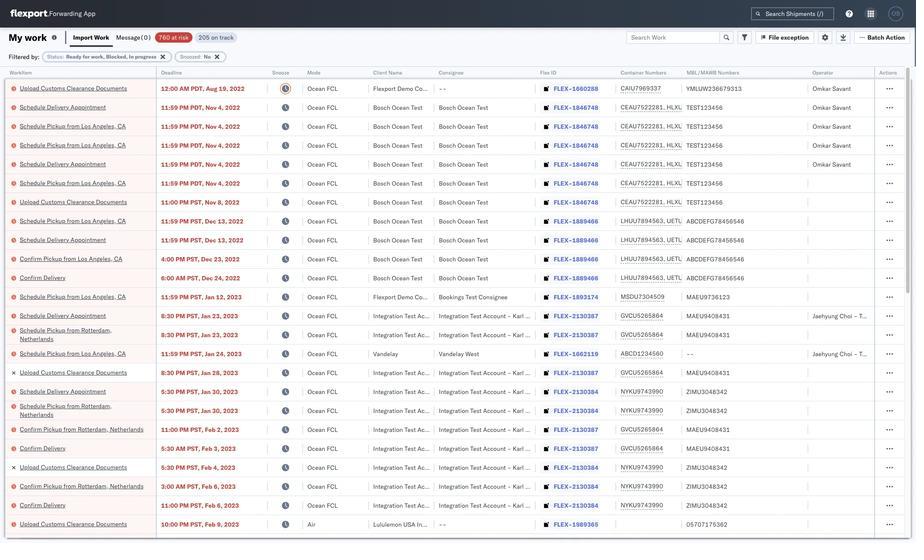Task type: vqa. For each thing, say whether or not it's contained in the screenshot.
05707175362
yes



Task type: describe. For each thing, give the bounding box(es) containing it.
by:
[[31, 53, 39, 61]]

batch action button
[[855, 31, 911, 44]]

6 flex- from the top
[[554, 179, 573, 187]]

destination
[[873, 350, 904, 358]]

status : ready for work, blocked, in progress
[[47, 53, 157, 60]]

work,
[[91, 53, 105, 60]]

os
[[892, 10, 901, 17]]

flexport for --
[[373, 85, 396, 92]]

11:59 pm pst, jan 24, 2023
[[161, 350, 242, 358]]

2130384 for confirm pickup from rotterdam, netherlands
[[573, 483, 599, 491]]

1660288
[[573, 85, 599, 92]]

9 11:59 from the top
[[161, 350, 178, 358]]

schedule pickup from los angeles, ca for 5th schedule pickup from los angeles, ca button from the bottom of the page "schedule pickup from los angeles, ca" link
[[20, 141, 126, 149]]

1 30, from the top
[[212, 388, 222, 396]]

13 flex- from the top
[[554, 312, 573, 320]]

2 5:30 pm pst, jan 30, 2023 from the top
[[161, 407, 238, 415]]

operator
[[813, 69, 834, 76]]

filtered by:
[[9, 53, 39, 61]]

5 omkar savant from the top
[[813, 161, 852, 168]]

on
[[211, 33, 218, 41]]

1 schedule from the top
[[20, 103, 45, 111]]

agent
[[891, 312, 907, 320]]

flex-1889466 for schedule pickup from los angeles, ca
[[554, 217, 599, 225]]

os button
[[886, 4, 906, 24]]

2023 up 11:00 pm pst, feb 2, 2023
[[223, 407, 238, 415]]

4 11:59 from the top
[[161, 161, 178, 168]]

3 flex-1846748 from the top
[[554, 142, 599, 149]]

3 5:30 from the top
[[161, 445, 174, 453]]

client
[[373, 69, 387, 76]]

gvcu5265864 for confirm pickup from rotterdam, netherlands
[[621, 426, 664, 434]]

deadline
[[161, 69, 182, 76]]

22 ocean fcl from the top
[[308, 483, 338, 491]]

forwarding
[[49, 10, 82, 18]]

lululemon
[[373, 521, 402, 529]]

5 ceau7522281, hlxu6269489, hlxu8034992 from the top
[[621, 179, 755, 187]]

lhuu7894563, for confirm pickup from los angeles, ca
[[621, 255, 666, 263]]

1 flex-1846748 from the top
[[554, 104, 599, 111]]

11 fcl from the top
[[327, 274, 338, 282]]

13, for schedule delivery appointment
[[218, 236, 227, 244]]

2 5:30 from the top
[[161, 407, 174, 415]]

2 savant from the top
[[833, 104, 852, 111]]

clearance for fourth upload customs clearance documents link from the top of the page
[[67, 463, 94, 471]]

lhuu7894563, uetu5238478 for schedule pickup from los angeles, ca
[[621, 217, 709, 225]]

1 2130384 from the top
[[573, 388, 599, 396]]

jan up 11:00 pm pst, feb 2, 2023
[[201, 407, 211, 415]]

agen
[[906, 350, 917, 358]]

1 vertical spatial --
[[687, 350, 694, 358]]

4 fcl from the top
[[327, 142, 338, 149]]

import
[[73, 33, 93, 41]]

progress
[[135, 53, 157, 60]]

schedule pickup from rotterdam, netherlands button for 5:30 pm pst, jan 30, 2023
[[20, 402, 145, 420]]

pst, up 8:30 pm pst, jan 28, 2023
[[190, 350, 204, 358]]

1 schedule pickup from los angeles, ca button from the top
[[20, 122, 126, 131]]

flex-2130387 for schedule pickup from rotterdam, netherlands
[[554, 331, 599, 339]]

9,
[[217, 521, 223, 529]]

3 hlxu6269489, from the top
[[667, 141, 711, 149]]

1 5:30 from the top
[[161, 388, 174, 396]]

3 upload customs clearance documents link from the top
[[20, 368, 127, 377]]

2,
[[217, 426, 223, 434]]

exception
[[781, 33, 809, 41]]

8:30 pm pst, jan 28, 2023
[[161, 369, 238, 377]]

2023 up 11:00 pm pst, feb 6, 2023 in the bottom of the page
[[221, 483, 236, 491]]

mbl/mawb numbers button
[[683, 68, 800, 76]]

resize handle column header for deadline
[[258, 67, 268, 543]]

7 schedule from the top
[[20, 236, 45, 244]]

upload customs clearance documents for first upload customs clearance documents link from the top
[[20, 84, 127, 92]]

1846748 for 11:59 pm pdt, nov 4, 2022 schedule delivery appointment link
[[573, 161, 599, 168]]

gvcu5265864 for schedule pickup from rotterdam, netherlands
[[621, 331, 664, 339]]

pst, down 6:00 am pst, dec 24, 2022
[[190, 293, 204, 301]]

west
[[466, 350, 479, 358]]

13 fcl from the top
[[327, 312, 338, 320]]

4 hlxu8034992 from the top
[[713, 160, 755, 168]]

5 omkar from the top
[[813, 161, 831, 168]]

pst, up "5:30 pm pst, feb 4, 2023"
[[187, 445, 200, 453]]

3 upload from the top
[[20, 369, 39, 376]]

los for fifth schedule pickup from los angeles, ca button from the top of the page
[[81, 293, 91, 301]]

app
[[84, 10, 96, 18]]

3:00
[[161, 483, 174, 491]]

file
[[769, 33, 780, 41]]

inc.
[[417, 521, 428, 529]]

4 lhuu7894563, uetu5238478 from the top
[[621, 274, 709, 282]]

ceau7522281, hlxu6269489, hlxu8034992 for first schedule pickup from los angeles, ca button from the top "schedule pickup from los angeles, ca" link
[[621, 122, 755, 130]]

feb for 11:00 pm pst, feb 6, 2023
[[205, 502, 216, 510]]

netherlands for 5:30 pm pst, jan 30, 2023
[[20, 411, 54, 419]]

5 test123456 from the top
[[687, 179, 723, 187]]

4 savant from the top
[[833, 142, 852, 149]]

risk
[[179, 33, 189, 41]]

ca for fifth schedule pickup from los angeles, ca button from the top of the page
[[118, 293, 126, 301]]

schedule pickup from los angeles, ca for "schedule pickup from los angeles, ca" link associated with 4th schedule pickup from los angeles, ca button
[[20, 217, 126, 225]]

confirm pickup from los angeles, ca
[[20, 255, 122, 263]]

file exception
[[769, 33, 809, 41]]

13 ocean fcl from the top
[[308, 312, 338, 320]]

resize handle column header for client name
[[425, 67, 435, 543]]

6 11:59 from the top
[[161, 217, 178, 225]]

pickup for 5th schedule pickup from los angeles, ca button from the bottom of the page
[[47, 141, 65, 149]]

jaehyung choi - test origin agent
[[813, 312, 907, 320]]

pst, up '4:00 pm pst, dec 23, 2022'
[[190, 236, 204, 244]]

los for 4th schedule pickup from los angeles, ca button
[[81, 217, 91, 225]]

schedule pickup from los angeles, ca link for 5th schedule pickup from los angeles, ca button from the bottom of the page
[[20, 141, 126, 149]]

4 flex-1846748 from the top
[[554, 161, 599, 168]]

3 zimu3048342 from the top
[[687, 464, 728, 472]]

2 test123456 from the top
[[687, 123, 723, 130]]

5 schedule pickup from los angeles, ca button from the top
[[20, 292, 126, 302]]

2023 down 12,
[[223, 312, 238, 320]]

1846748 for first schedule pickup from los angeles, ca button from the top "schedule pickup from los angeles, ca" link
[[573, 123, 599, 130]]

4 test123456 from the top
[[687, 161, 723, 168]]

11:00 pm pst, feb 6, 2023
[[161, 502, 239, 510]]

name
[[389, 69, 402, 76]]

pst, down 11:59 pm pst, jan 24, 2023
[[187, 369, 200, 377]]

5 upload customs clearance documents link from the top
[[20, 520, 127, 529]]

snoozed
[[180, 53, 200, 60]]

9 fcl from the top
[[327, 236, 338, 244]]

3 omkar from the top
[[813, 123, 831, 130]]

6 ceau7522281, from the top
[[621, 198, 665, 206]]

5 hlxu6269489, from the top
[[667, 179, 711, 187]]

3 11:59 from the top
[[161, 142, 178, 149]]

from for "schedule pickup from los angeles, ca" link associated with first schedule pickup from los angeles, ca button from the bottom
[[67, 350, 80, 357]]

5 hlxu8034992 from the top
[[713, 179, 755, 187]]

pickup for the confirm pickup from los angeles, ca button
[[43, 255, 62, 263]]

12:00 am pdt, aug 19, 2022
[[161, 85, 245, 92]]

2 30, from the top
[[212, 407, 222, 415]]

jaehyung for jaehyung choi - test origin agent
[[813, 312, 839, 320]]

2023 right 12,
[[227, 293, 242, 301]]

confirm pickup from rotterdam, netherlands button for 11:00 pm pst, feb 2, 2023
[[20, 425, 144, 435]]

los for first schedule pickup from los angeles, ca button from the top
[[81, 122, 91, 130]]

1 ceau7522281, hlxu6269489, hlxu8034992 from the top
[[621, 103, 755, 111]]

2023 down 8:30 pm pst, jan 28, 2023
[[223, 388, 238, 396]]

abcdefg78456546 for schedule pickup from los angeles, ca
[[687, 217, 745, 225]]

message (0)
[[116, 33, 152, 41]]

19,
[[219, 85, 228, 92]]

confirm pickup from rotterdam, netherlands link for 3:00
[[20, 482, 144, 491]]

2130387 for confirm pickup from rotterdam, netherlands
[[573, 426, 599, 434]]

12 fcl from the top
[[327, 293, 338, 301]]

760 at risk
[[159, 33, 189, 41]]

work
[[94, 33, 109, 41]]

workitem
[[9, 69, 32, 76]]

6 test123456 from the top
[[687, 198, 723, 206]]

import work
[[73, 33, 109, 41]]

23 fcl from the top
[[327, 502, 338, 510]]

2023 right 3,
[[221, 445, 236, 453]]

no
[[204, 53, 211, 60]]

20 fcl from the top
[[327, 445, 338, 453]]

2 documents from the top
[[96, 198, 127, 206]]

5:30 pm pst, feb 4, 2023
[[161, 464, 235, 472]]

dec up 11:59 pm pst, jan 12, 2023
[[202, 274, 213, 282]]

consignee inside 'button'
[[439, 69, 464, 76]]

rotterdam, for 3:00 am pst, feb 6, 2023
[[78, 482, 108, 490]]

my
[[9, 31, 22, 43]]

14 fcl from the top
[[327, 331, 338, 339]]

pst, down 11:00 pm pst, nov 8, 2022
[[190, 217, 204, 225]]

3 11:59 pm pdt, nov 4, 2022 from the top
[[161, 142, 240, 149]]

3 ocean fcl from the top
[[308, 123, 338, 130]]

origin
[[873, 312, 889, 320]]

jan down 11:59 pm pst, jan 12, 2023
[[201, 312, 211, 320]]

pickup for "schedule pickup from rotterdam, netherlands" button corresponding to 8:30 pm pst, jan 23, 2023
[[47, 326, 65, 334]]

confirm for 11:00 pm pst, feb 2, 2023
[[20, 426, 42, 433]]

container numbers
[[621, 69, 667, 76]]

1 gvcu5265864 from the top
[[621, 312, 664, 320]]

2 ceau7522281, from the top
[[621, 122, 665, 130]]

6, for 11:00 pm pst, feb 6, 2023
[[217, 502, 223, 510]]

upload customs clearance documents button for 11:00 pm pst, nov 8, 2022
[[20, 198, 127, 207]]

angeles, for 5th schedule pickup from los angeles, ca button from the bottom of the page "schedule pickup from los angeles, ca" link
[[92, 141, 116, 149]]

15 flex- from the top
[[554, 350, 573, 358]]

confirm delivery link for 11:00
[[20, 501, 66, 510]]

confirm pickup from rotterdam, netherlands link for 11:00
[[20, 425, 144, 434]]

5 1846748 from the top
[[573, 179, 599, 187]]

3,
[[214, 445, 219, 453]]

appointment for 5:30 pm pst, jan 30, 2023
[[71, 388, 106, 395]]

6:00 am pst, dec 24, 2022
[[161, 274, 240, 282]]

6, for 3:00 am pst, feb 6, 2023
[[214, 483, 219, 491]]

flex-1889466 for schedule delivery appointment
[[554, 236, 599, 244]]

10 resize handle column header from the left
[[864, 67, 875, 543]]

4:00 pm pst, dec 23, 2022
[[161, 255, 240, 263]]

caiu7969337
[[621, 84, 662, 92]]

confirm for 5:30 am pst, feb 3, 2023
[[20, 445, 42, 452]]

14 ocean fcl from the top
[[308, 331, 338, 339]]

zimu3048342 for confirm delivery
[[687, 502, 728, 510]]

ca for 4th schedule pickup from los angeles, ca button
[[118, 217, 126, 225]]

client name
[[373, 69, 402, 76]]

10 flex- from the top
[[554, 255, 573, 263]]

4 ceau7522281, from the top
[[621, 160, 665, 168]]

pst, up the 3:00 am pst, feb 6, 2023
[[187, 464, 200, 472]]

8 schedule from the top
[[20, 293, 45, 301]]

4 1889466 from the top
[[573, 274, 599, 282]]

schedule pickup from los angeles, ca link for first schedule pickup from los angeles, ca button from the top
[[20, 122, 126, 130]]

ready
[[66, 53, 81, 60]]

17 ocean fcl from the top
[[308, 388, 338, 396]]

msdu7304509
[[621, 293, 665, 301]]

ceau7522281, hlxu6269489, hlxu8034992 for 5th schedule pickup from los angeles, ca button from the bottom of the page "schedule pickup from los angeles, ca" link
[[621, 141, 755, 149]]

8 fcl from the top
[[327, 217, 338, 225]]

rotterdam, for 5:30 pm pst, jan 30, 2023
[[81, 402, 112, 410]]

schedule delivery appointment link for 11:59 pm pst, dec 13, 2022
[[20, 236, 106, 244]]

bookings test consignee
[[439, 293, 508, 301]]

flex
[[540, 69, 550, 76]]

4 schedule from the top
[[20, 160, 45, 168]]

3 flex-2130384 from the top
[[554, 464, 599, 472]]

2 flex- from the top
[[554, 104, 573, 111]]

5 documents from the top
[[96, 520, 127, 528]]

11:00 for 11:00 pm pst, feb 6, 2023
[[161, 502, 178, 510]]

2 omkar savant from the top
[[813, 104, 852, 111]]

5 11:59 from the top
[[161, 179, 178, 187]]

demo for bookings
[[398, 293, 414, 301]]

6:00
[[161, 274, 174, 282]]

pst, down the 3:00 am pst, feb 6, 2023
[[190, 502, 204, 510]]

flexport. image
[[10, 9, 49, 18]]

2023 right 9,
[[224, 521, 239, 529]]

schedule pickup from rotterdam, netherlands link for 8:30
[[20, 326, 145, 343]]

5 fcl from the top
[[327, 161, 338, 168]]

track
[[220, 33, 234, 41]]

feb for 5:30 am pst, feb 3, 2023
[[202, 445, 212, 453]]

17 fcl from the top
[[327, 388, 338, 396]]

-- for flex-1660288
[[439, 85, 447, 92]]

ceau7522281, hlxu6269489, hlxu8034992 for second upload customs clearance documents link
[[621, 198, 755, 206]]

schedule pickup from rotterdam, netherlands for 5:30 pm pst, jan 30, 2023
[[20, 402, 112, 419]]

pst, down "5:30 pm pst, feb 4, 2023"
[[187, 483, 200, 491]]

flex-1893174
[[554, 293, 599, 301]]

5 flex- from the top
[[554, 161, 573, 168]]

schedule delivery appointment link for 5:30 pm pst, jan 30, 2023
[[20, 387, 106, 396]]

uetu5238478 for confirm pickup from los angeles, ca
[[667, 255, 709, 263]]

1 11:59 from the top
[[161, 104, 178, 111]]

1 8:30 pm pst, jan 23, 2023 from the top
[[161, 312, 238, 320]]

resize handle column header for container numbers
[[672, 67, 683, 543]]

4 upload customs clearance documents link from the top
[[20, 463, 127, 472]]

ca for 5th schedule pickup from los angeles, ca button from the bottom of the page
[[118, 141, 126, 149]]

jan left 28,
[[201, 369, 211, 377]]

10 schedule from the top
[[20, 326, 45, 334]]

23, for confirm pickup from los angeles, ca
[[214, 255, 223, 263]]

in
[[129, 53, 134, 60]]

flex id
[[540, 69, 557, 76]]

ca for third schedule pickup from los angeles, ca button from the top of the page
[[118, 179, 126, 187]]

confirm pickup from los angeles, ca button
[[20, 254, 122, 264]]

jan down 8:30 pm pst, jan 28, 2023
[[201, 388, 211, 396]]

8,
[[218, 198, 223, 206]]

jan up 28,
[[205, 350, 215, 358]]

pdt, for 5th schedule pickup from los angeles, ca button from the bottom of the page "schedule pickup from los angeles, ca" link
[[190, 142, 204, 149]]

3:00 am pst, feb 6, 2023
[[161, 483, 236, 491]]

2 upload from the top
[[20, 198, 39, 206]]

confirm pickup from los angeles, ca link
[[20, 254, 122, 263]]

abcd1234560
[[621, 350, 664, 358]]

3 ceau7522281, from the top
[[621, 141, 665, 149]]

20 flex- from the top
[[554, 445, 573, 453]]

dec for schedule pickup from los angeles, ca
[[205, 217, 216, 225]]

10:00
[[161, 521, 178, 529]]

205 on track
[[199, 33, 234, 41]]

schedule delivery appointment button for 5:30 pm pst, jan 30, 2023
[[20, 387, 106, 397]]

id
[[551, 69, 557, 76]]

2 8:30 from the top
[[161, 331, 174, 339]]

deadline button
[[157, 68, 259, 76]]

2023 right 2,
[[224, 426, 239, 434]]

batch action
[[868, 33, 905, 41]]

lhuu7894563, for schedule delivery appointment
[[621, 236, 666, 244]]

3 fcl from the top
[[327, 123, 338, 130]]

(0)
[[140, 33, 152, 41]]

1 nyku9743990 from the top
[[621, 388, 664, 396]]

mbl/mawb
[[687, 69, 717, 76]]

13, for schedule pickup from los angeles, ca
[[218, 217, 227, 225]]

jan left 12,
[[205, 293, 215, 301]]

2 schedule from the top
[[20, 122, 45, 130]]

snooze
[[272, 69, 289, 76]]

test
[[429, 521, 443, 529]]

21 flex- from the top
[[554, 464, 573, 472]]

3 savant from the top
[[833, 123, 852, 130]]

1889466 for confirm pickup from los angeles, ca
[[573, 255, 599, 263]]

from for first schedule pickup from los angeles, ca button from the top "schedule pickup from los angeles, ca" link
[[67, 122, 80, 130]]

2 omkar from the top
[[813, 104, 831, 111]]

ymluw236679313
[[687, 85, 742, 92]]

zimu3048342 for schedule pickup from rotterdam, netherlands
[[687, 407, 728, 415]]

customs for 3rd upload customs clearance documents link from the bottom
[[41, 369, 65, 376]]

clearance for first upload customs clearance documents link from the top
[[67, 84, 94, 92]]

pst, left 8,
[[190, 198, 204, 206]]

19 ocean fcl from the top
[[308, 426, 338, 434]]

5 ocean fcl from the top
[[308, 161, 338, 168]]

flex-2130384 for confirm delivery
[[554, 502, 599, 510]]

1989365
[[573, 521, 599, 529]]



Task type: locate. For each thing, give the bounding box(es) containing it.
from for "schedule pickup from los angeles, ca" link associated with 4th schedule pickup from los angeles, ca button
[[67, 217, 80, 225]]

1 vertical spatial 5:30 pm pst, jan 30, 2023
[[161, 407, 238, 415]]

10:00 pm pst, feb 9, 2023
[[161, 521, 239, 529]]

1 vertical spatial confirm delivery
[[20, 445, 66, 452]]

netherlands for 11:00 pm pst, feb 2, 2023
[[110, 426, 144, 433]]

flex-1889466 for confirm pickup from los angeles, ca
[[554, 255, 599, 263]]

1 vertical spatial schedule pickup from rotterdam, netherlands button
[[20, 402, 145, 420]]

upload customs clearance documents for 3rd upload customs clearance documents link from the bottom
[[20, 369, 127, 376]]

upload customs clearance documents
[[20, 84, 127, 92], [20, 198, 127, 206], [20, 369, 127, 376], [20, 463, 127, 471], [20, 520, 127, 528]]

760
[[159, 33, 170, 41]]

1 vertical spatial schedule pickup from rotterdam, netherlands link
[[20, 402, 145, 419]]

1 vertical spatial 13,
[[218, 236, 227, 244]]

demo for -
[[398, 85, 414, 92]]

los inside button
[[78, 255, 87, 263]]

schedule delivery appointment button
[[20, 103, 106, 112], [20, 160, 106, 169], [20, 236, 106, 245], [20, 311, 106, 321], [20, 387, 106, 397]]

1 vertical spatial flexport demo consignee
[[373, 293, 444, 301]]

choi for destination
[[840, 350, 853, 358]]

4 omkar savant from the top
[[813, 142, 852, 149]]

pst, down '4:00 pm pst, dec 23, 2022'
[[187, 274, 200, 282]]

4 ocean fcl from the top
[[308, 142, 338, 149]]

0 horizontal spatial :
[[62, 53, 64, 60]]

action
[[886, 33, 905, 41]]

2 vertical spatial 23,
[[212, 331, 222, 339]]

flexport
[[373, 85, 396, 92], [373, 293, 396, 301]]

jan up 11:59 pm pst, jan 24, 2023
[[201, 331, 211, 339]]

1 vandelay from the left
[[373, 350, 398, 358]]

schedule delivery appointment for 5:30 pm pst, jan 30, 2023
[[20, 388, 106, 395]]

1 vertical spatial 11:00
[[161, 426, 178, 434]]

0 vertical spatial choi
[[840, 312, 853, 320]]

Search Work text field
[[627, 31, 720, 44]]

1 vertical spatial confirm pickup from rotterdam, netherlands
[[20, 482, 144, 490]]

feb left 3,
[[202, 445, 212, 453]]

schedule pickup from rotterdam, netherlands for 8:30 pm pst, jan 23, 2023
[[20, 326, 112, 343]]

abcdefg78456546
[[687, 217, 745, 225], [687, 236, 745, 244], [687, 255, 745, 263], [687, 274, 745, 282]]

file exception button
[[756, 31, 815, 44], [756, 31, 815, 44]]

2 confirm delivery from the top
[[20, 445, 66, 452]]

consignee button
[[435, 68, 527, 76]]

container numbers button
[[617, 68, 674, 76]]

ocean fcl
[[308, 85, 338, 92], [308, 104, 338, 111], [308, 123, 338, 130], [308, 142, 338, 149], [308, 161, 338, 168], [308, 179, 338, 187], [308, 198, 338, 206], [308, 217, 338, 225], [308, 236, 338, 244], [308, 255, 338, 263], [308, 274, 338, 282], [308, 293, 338, 301], [308, 312, 338, 320], [308, 331, 338, 339], [308, 350, 338, 358], [308, 369, 338, 377], [308, 388, 338, 396], [308, 407, 338, 415], [308, 426, 338, 434], [308, 445, 338, 453], [308, 464, 338, 472], [308, 483, 338, 491], [308, 502, 338, 510]]

am up "5:30 pm pst, feb 4, 2023"
[[176, 445, 186, 453]]

1 5:30 pm pst, jan 30, 2023 from the top
[[161, 388, 238, 396]]

3 appointment from the top
[[71, 236, 106, 244]]

pickup for first schedule pickup from los angeles, ca button from the bottom
[[47, 350, 65, 357]]

1 vertical spatial upload customs clearance documents button
[[20, 198, 127, 207]]

1 ceau7522281, from the top
[[621, 103, 665, 111]]

9 flex- from the top
[[554, 236, 573, 244]]

23, down 12,
[[212, 312, 222, 320]]

11:59 pm pst, dec 13, 2022 down 11:00 pm pst, nov 8, 2022
[[161, 217, 244, 225]]

2 vertical spatial upload customs clearance documents button
[[20, 520, 127, 529]]

3 lhuu7894563, from the top
[[621, 255, 666, 263]]

-- for flex-1989365
[[439, 521, 447, 529]]

0 vertical spatial schedule pickup from rotterdam, netherlands link
[[20, 326, 145, 343]]

1 lhuu7894563, uetu5238478 from the top
[[621, 217, 709, 225]]

flex-1660288 button
[[540, 83, 601, 95], [540, 83, 601, 95]]

12,
[[216, 293, 225, 301]]

30, up 2,
[[212, 407, 222, 415]]

2023 up 8:30 pm pst, jan 28, 2023
[[227, 350, 242, 358]]

1 vertical spatial 23,
[[212, 312, 222, 320]]

11 resize handle column header from the left
[[895, 67, 905, 543]]

confirm
[[20, 255, 42, 263], [20, 274, 42, 282], [20, 426, 42, 433], [20, 445, 42, 452], [20, 482, 42, 490], [20, 501, 42, 509]]

2 lhuu7894563, from the top
[[621, 236, 666, 244]]

1 lhuu7894563, from the top
[[621, 217, 666, 225]]

1889466 for schedule pickup from los angeles, ca
[[573, 217, 599, 225]]

24, up 28,
[[216, 350, 225, 358]]

2 nyku9743990 from the top
[[621, 407, 664, 415]]

dec up '4:00 pm pst, dec 23, 2022'
[[205, 236, 216, 244]]

clearance for 3rd upload customs clearance documents link from the bottom
[[67, 369, 94, 376]]

5 schedule delivery appointment link from the top
[[20, 387, 106, 396]]

maeu9408431 for confirm delivery
[[687, 445, 730, 453]]

0 vertical spatial confirm delivery link
[[20, 273, 66, 282]]

gvcu5265864 for confirm delivery
[[621, 445, 664, 453]]

: left ready
[[62, 53, 64, 60]]

3 nyku9743990 from the top
[[621, 464, 664, 471]]

5 nyku9743990 from the top
[[621, 502, 664, 509]]

angeles, inside button
[[89, 255, 113, 263]]

pst, up 11:00 pm pst, feb 2, 2023
[[187, 407, 200, 415]]

forwarding app
[[49, 10, 96, 18]]

1 vertical spatial demo
[[398, 293, 414, 301]]

schedule pickup from los angeles, ca for first schedule pickup from los angeles, ca button from the top "schedule pickup from los angeles, ca" link
[[20, 122, 126, 130]]

2 8:30 pm pst, jan 23, 2023 from the top
[[161, 331, 238, 339]]

pst, down 11:00 pm pst, feb 6, 2023 in the bottom of the page
[[190, 521, 204, 529]]

0 vertical spatial demo
[[398, 85, 414, 92]]

0 vertical spatial schedule pickup from rotterdam, netherlands button
[[20, 326, 145, 344]]

2 ocean fcl from the top
[[308, 104, 338, 111]]

2 vertical spatial --
[[439, 521, 447, 529]]

feb for 11:00 pm pst, feb 2, 2023
[[205, 426, 216, 434]]

1 vertical spatial jaehyung
[[813, 350, 839, 358]]

3 hlxu8034992 from the top
[[713, 141, 755, 149]]

schedule delivery appointment for 11:59 pm pdt, nov 4, 2022
[[20, 160, 106, 168]]

schedule pickup from los angeles, ca for "schedule pickup from los angeles, ca" link associated with first schedule pickup from los angeles, ca button from the bottom
[[20, 350, 126, 357]]

0 vertical spatial 8:30 pm pst, jan 23, 2023
[[161, 312, 238, 320]]

8:30 pm pst, jan 23, 2023
[[161, 312, 238, 320], [161, 331, 238, 339]]

2 vertical spatial confirm delivery link
[[20, 501, 66, 510]]

6 ceau7522281, hlxu6269489, hlxu8034992 from the top
[[621, 198, 755, 206]]

Search Shipments (/) text field
[[752, 7, 835, 20]]

flex-1662119
[[554, 350, 599, 358]]

choi left origin
[[840, 312, 853, 320]]

actions
[[880, 69, 898, 76]]

appointment for 8:30 pm pst, jan 23, 2023
[[71, 312, 106, 320]]

import work button
[[70, 28, 113, 47]]

2 appointment from the top
[[71, 160, 106, 168]]

6 flex-1846748 from the top
[[554, 198, 599, 206]]

1 abcdefg78456546 from the top
[[687, 217, 745, 225]]

nyku9743990 for confirm pickup from rotterdam, netherlands
[[621, 483, 664, 490]]

:
[[62, 53, 64, 60], [200, 53, 202, 60]]

4 schedule delivery appointment from the top
[[20, 312, 106, 320]]

0 vertical spatial 5:30 pm pst, jan 30, 2023
[[161, 388, 238, 396]]

resize handle column header for mode
[[359, 67, 369, 543]]

upload customs clearance documents for fourth upload customs clearance documents link from the top of the page
[[20, 463, 127, 471]]

pickup for 4th schedule pickup from los angeles, ca button
[[47, 217, 65, 225]]

numbers for mbl/mawb numbers
[[718, 69, 740, 76]]

2023 up 11:59 pm pst, jan 24, 2023
[[223, 331, 238, 339]]

7 resize handle column header from the left
[[606, 67, 617, 543]]

3 maeu9408431 from the top
[[687, 369, 730, 377]]

1 vertical spatial confirm pickup from rotterdam, netherlands button
[[20, 482, 144, 492]]

choi
[[840, 312, 853, 320], [840, 350, 853, 358]]

confirm inside button
[[20, 255, 42, 263]]

8 11:59 from the top
[[161, 293, 178, 301]]

hlxu8034992
[[713, 103, 755, 111], [713, 122, 755, 130], [713, 141, 755, 149], [713, 160, 755, 168], [713, 179, 755, 187], [713, 198, 755, 206]]

0 vertical spatial 8:30
[[161, 312, 174, 320]]

6 resize handle column header from the left
[[526, 67, 536, 543]]

6 ocean fcl from the top
[[308, 179, 338, 187]]

mode button
[[303, 68, 361, 76]]

pm
[[179, 104, 189, 111], [179, 123, 189, 130], [179, 142, 189, 149], [179, 161, 189, 168], [179, 179, 189, 187], [179, 198, 189, 206], [179, 217, 189, 225], [179, 236, 189, 244], [176, 255, 185, 263], [179, 293, 189, 301], [176, 312, 185, 320], [176, 331, 185, 339], [179, 350, 189, 358], [176, 369, 185, 377], [176, 388, 185, 396], [176, 407, 185, 415], [179, 426, 189, 434], [176, 464, 185, 472], [179, 502, 189, 510], [179, 521, 189, 529]]

4 schedule pickup from los angeles, ca from the top
[[20, 217, 126, 225]]

0 horizontal spatial vandelay
[[373, 350, 398, 358]]

confirm delivery for 6:00 am pst, dec 24, 2022
[[20, 274, 66, 282]]

3 schedule delivery appointment from the top
[[20, 236, 106, 244]]

5:30 pm pst, jan 30, 2023
[[161, 388, 238, 396], [161, 407, 238, 415]]

2 confirm delivery link from the top
[[20, 444, 66, 453]]

pdt, for first upload customs clearance documents link from the top
[[191, 85, 205, 92]]

documents
[[96, 84, 127, 92], [96, 198, 127, 206], [96, 369, 127, 376], [96, 463, 127, 471], [96, 520, 127, 528]]

3 schedule from the top
[[20, 141, 45, 149]]

confirm delivery button for 11:00 pm pst, feb 6, 2023
[[20, 501, 66, 510]]

for
[[83, 53, 90, 60]]

1 vertical spatial flexport
[[373, 293, 396, 301]]

pst, up 5:30 am pst, feb 3, 2023
[[190, 426, 204, 434]]

jan
[[205, 293, 215, 301], [201, 312, 211, 320], [201, 331, 211, 339], [205, 350, 215, 358], [201, 369, 211, 377], [201, 388, 211, 396], [201, 407, 211, 415]]

30,
[[212, 388, 222, 396], [212, 407, 222, 415]]

omkar savant
[[813, 85, 852, 92], [813, 104, 852, 111], [813, 123, 852, 130], [813, 142, 852, 149], [813, 161, 852, 168]]

0 vertical spatial 24,
[[215, 274, 224, 282]]

pickup inside confirm pickup from los angeles, ca link
[[43, 255, 62, 263]]

2 vertical spatial 11:00
[[161, 502, 178, 510]]

1 schedule delivery appointment link from the top
[[20, 103, 106, 111]]

netherlands for 3:00 am pst, feb 6, 2023
[[110, 482, 144, 490]]

4 5:30 from the top
[[161, 464, 174, 472]]

8:30 down 11:59 pm pst, jan 24, 2023
[[161, 369, 174, 377]]

zimu3048342
[[687, 388, 728, 396], [687, 407, 728, 415], [687, 464, 728, 472], [687, 483, 728, 491], [687, 502, 728, 510]]

schedule delivery appointment for 8:30 pm pst, jan 23, 2023
[[20, 312, 106, 320]]

11:00 for 11:00 pm pst, feb 2, 2023
[[161, 426, 178, 434]]

schedule pickup from rotterdam, netherlands button for 8:30 pm pst, jan 23, 2023
[[20, 326, 145, 344]]

1 1846748 from the top
[[573, 104, 599, 111]]

flex-1989365
[[554, 521, 599, 529]]

resize handle column header
[[146, 67, 156, 543], [258, 67, 268, 543], [293, 67, 303, 543], [359, 67, 369, 543], [425, 67, 435, 543], [526, 67, 536, 543], [606, 67, 617, 543], [672, 67, 683, 543], [799, 67, 809, 543], [864, 67, 875, 543], [895, 67, 905, 543]]

2 vertical spatial 8:30
[[161, 369, 174, 377]]

uetu5238478
[[667, 217, 709, 225], [667, 236, 709, 244], [667, 255, 709, 263], [667, 274, 709, 282]]

0 vertical spatial --
[[439, 85, 447, 92]]

feb left 2,
[[205, 426, 216, 434]]

from for "schedule pickup from los angeles, ca" link for fifth schedule pickup from los angeles, ca button from the top of the page
[[67, 293, 80, 301]]

rotterdam,
[[81, 326, 112, 334], [81, 402, 112, 410], [78, 426, 108, 433], [78, 482, 108, 490]]

my work
[[9, 31, 47, 43]]

karl
[[447, 312, 458, 320], [513, 312, 524, 320], [447, 331, 458, 339], [513, 331, 524, 339], [447, 369, 458, 377], [513, 369, 524, 377], [447, 388, 458, 396], [513, 388, 524, 396], [447, 407, 458, 415], [513, 407, 524, 415], [447, 426, 458, 434], [513, 426, 524, 434], [447, 445, 458, 453], [513, 445, 524, 453], [447, 464, 458, 472], [513, 464, 524, 472], [447, 483, 458, 491], [513, 483, 524, 491], [447, 502, 458, 510], [513, 502, 524, 510]]

05707175362
[[687, 521, 728, 529]]

15 fcl from the top
[[327, 350, 338, 358]]

flex-2130384 for schedule pickup from rotterdam, netherlands
[[554, 407, 599, 415]]

5 flex-1846748 from the top
[[554, 179, 599, 187]]

11:59 pm pst, dec 13, 2022 for schedule delivery appointment
[[161, 236, 244, 244]]

8 ocean fcl from the top
[[308, 217, 338, 225]]

3 confirm delivery button from the top
[[20, 501, 66, 510]]

work
[[25, 31, 47, 43]]

resize handle column header for consignee
[[526, 67, 536, 543]]

1 vertical spatial 8:30
[[161, 331, 174, 339]]

3 flex-1889466 from the top
[[554, 255, 599, 263]]

0 vertical spatial 30,
[[212, 388, 222, 396]]

8:30 pm pst, jan 23, 2023 up 11:59 pm pst, jan 24, 2023
[[161, 331, 238, 339]]

air
[[308, 521, 316, 529]]

0 vertical spatial confirm delivery
[[20, 274, 66, 282]]

from for schedule pickup from rotterdam, netherlands link related to 8:30
[[67, 326, 80, 334]]

5 upload customs clearance documents from the top
[[20, 520, 127, 528]]

8:30 pm pst, jan 23, 2023 down 11:59 pm pst, jan 12, 2023
[[161, 312, 238, 320]]

ca for first schedule pickup from los angeles, ca button from the top
[[118, 122, 126, 130]]

0 vertical spatial confirm pickup from rotterdam, netherlands link
[[20, 425, 144, 434]]

pst,
[[190, 198, 204, 206], [190, 217, 204, 225], [190, 236, 204, 244], [187, 255, 200, 263], [187, 274, 200, 282], [190, 293, 204, 301], [187, 312, 200, 320], [187, 331, 200, 339], [190, 350, 204, 358], [187, 369, 200, 377], [187, 388, 200, 396], [187, 407, 200, 415], [190, 426, 204, 434], [187, 445, 200, 453], [187, 464, 200, 472], [187, 483, 200, 491], [190, 502, 204, 510], [190, 521, 204, 529]]

5 2130384 from the top
[[573, 502, 599, 510]]

2 flex-2130387 from the top
[[554, 331, 599, 339]]

choi down jaehyung choi - test origin agent
[[840, 350, 853, 358]]

4 flex- from the top
[[554, 142, 573, 149]]

angeles,
[[92, 122, 116, 130], [92, 141, 116, 149], [92, 179, 116, 187], [92, 217, 116, 225], [89, 255, 113, 263], [92, 293, 116, 301], [92, 350, 116, 357]]

12 ocean fcl from the top
[[308, 293, 338, 301]]

am for 12:00
[[179, 85, 189, 92]]

1 vertical spatial 30,
[[212, 407, 222, 415]]

30, down 28,
[[212, 388, 222, 396]]

1 1889466 from the top
[[573, 217, 599, 225]]

8:30 down '6:00'
[[161, 312, 174, 320]]

1 jaehyung from the top
[[813, 312, 839, 320]]

lhuu7894563,
[[621, 217, 666, 225], [621, 236, 666, 244], [621, 255, 666, 263], [621, 274, 666, 282]]

1 confirm delivery button from the top
[[20, 273, 66, 283]]

pst, up 11:59 pm pst, jan 24, 2023
[[187, 331, 200, 339]]

: for status
[[62, 53, 64, 60]]

maeu9408431 for schedule pickup from rotterdam, netherlands
[[687, 331, 730, 339]]

5 schedule pickup from los angeles, ca link from the top
[[20, 292, 126, 301]]

5:30 pm pst, jan 30, 2023 up 11:00 pm pst, feb 2, 2023
[[161, 407, 238, 415]]

13, down 8,
[[218, 217, 227, 225]]

2 lhuu7894563, uetu5238478 from the top
[[621, 236, 709, 244]]

numbers up the caiu7969337
[[646, 69, 667, 76]]

3 8:30 from the top
[[161, 369, 174, 377]]

0 vertical spatial 11:59 pm pst, dec 13, 2022
[[161, 217, 244, 225]]

integration
[[373, 312, 403, 320], [439, 312, 469, 320], [373, 331, 403, 339], [439, 331, 469, 339], [373, 369, 403, 377], [439, 369, 469, 377], [373, 388, 403, 396], [439, 388, 469, 396], [373, 407, 403, 415], [439, 407, 469, 415], [373, 426, 403, 434], [439, 426, 469, 434], [373, 445, 403, 453], [439, 445, 469, 453], [373, 464, 403, 472], [439, 464, 469, 472], [373, 483, 403, 491], [439, 483, 469, 491], [373, 502, 403, 510], [439, 502, 469, 510]]

1889466
[[573, 217, 599, 225], [573, 236, 599, 244], [573, 255, 599, 263], [573, 274, 599, 282]]

2023 down 5:30 am pst, feb 3, 2023
[[220, 464, 235, 472]]

2 schedule pickup from los angeles, ca button from the top
[[20, 141, 126, 150]]

container
[[621, 69, 644, 76]]

1846748 for 5th schedule pickup from los angeles, ca button from the bottom of the page "schedule pickup from los angeles, ca" link
[[573, 142, 599, 149]]

1 appointment from the top
[[71, 103, 106, 111]]

am for 6:00
[[176, 274, 186, 282]]

21 ocean fcl from the top
[[308, 464, 338, 472]]

at
[[172, 33, 177, 41]]

dec down 11:00 pm pst, nov 8, 2022
[[205, 217, 216, 225]]

13,
[[218, 217, 227, 225], [218, 236, 227, 244]]

schedule delivery appointment link
[[20, 103, 106, 111], [20, 160, 106, 168], [20, 236, 106, 244], [20, 311, 106, 320], [20, 387, 106, 396]]

numbers up ymluw236679313
[[718, 69, 740, 76]]

1889466 for schedule delivery appointment
[[573, 236, 599, 244]]

1 confirm pickup from rotterdam, netherlands button from the top
[[20, 425, 144, 435]]

bosch ocean test
[[373, 104, 423, 111], [439, 104, 488, 111], [373, 123, 423, 130], [439, 123, 488, 130], [373, 142, 423, 149], [439, 142, 488, 149], [373, 161, 423, 168], [439, 161, 488, 168], [373, 179, 423, 187], [439, 179, 488, 187], [373, 198, 423, 206], [439, 198, 488, 206], [373, 217, 423, 225], [439, 217, 488, 225], [373, 236, 423, 244], [439, 236, 488, 244], [373, 255, 423, 263], [439, 255, 488, 263], [373, 274, 423, 282], [439, 274, 488, 282]]

2 maeu9408431 from the top
[[687, 331, 730, 339]]

pickup for first schedule pickup from los angeles, ca button from the top
[[47, 122, 65, 130]]

1 vertical spatial confirm pickup from rotterdam, netherlands link
[[20, 482, 144, 491]]

message
[[116, 33, 140, 41]]

netherlands
[[20, 335, 54, 343], [20, 411, 54, 419], [110, 426, 144, 433], [110, 482, 144, 490]]

5:30 up 11:00 pm pst, feb 2, 2023
[[161, 407, 174, 415]]

1 vertical spatial 8:30 pm pst, jan 23, 2023
[[161, 331, 238, 339]]

1 vertical spatial 24,
[[216, 350, 225, 358]]

ca for the confirm pickup from los angeles, ca button
[[114, 255, 122, 263]]

consignee
[[439, 69, 464, 76], [415, 85, 444, 92], [415, 293, 444, 301], [479, 293, 508, 301]]

pst, down 11:59 pm pst, jan 12, 2023
[[187, 312, 200, 320]]

1 clearance from the top
[[67, 84, 94, 92]]

2023 up 10:00 pm pst, feb 9, 2023
[[224, 502, 239, 510]]

jaehyung choi - test destination agen
[[813, 350, 917, 358]]

feb down 5:30 am pst, feb 3, 2023
[[201, 464, 212, 472]]

feb for 3:00 am pst, feb 6, 2023
[[202, 483, 212, 491]]

24 flex- from the top
[[554, 521, 573, 529]]

1 vertical spatial 6,
[[217, 502, 223, 510]]

1 horizontal spatial vandelay
[[439, 350, 464, 358]]

schedule pickup from los angeles, ca link for 4th schedule pickup from los angeles, ca button
[[20, 217, 126, 225]]

0 vertical spatial schedule pickup from rotterdam, netherlands
[[20, 326, 112, 343]]

0 vertical spatial 23,
[[214, 255, 223, 263]]

confirm delivery button
[[20, 273, 66, 283], [20, 444, 66, 454], [20, 501, 66, 510]]

4 schedule pickup from los angeles, ca link from the top
[[20, 217, 126, 225]]

resize handle column header for flex id
[[606, 67, 617, 543]]

1 numbers from the left
[[646, 69, 667, 76]]

4 upload customs clearance documents from the top
[[20, 463, 127, 471]]

confirm for 6:00 am pst, dec 24, 2022
[[20, 274, 42, 282]]

0 vertical spatial 11:00
[[161, 198, 178, 206]]

lululemon usa inc. test
[[373, 521, 443, 529]]

1 vertical spatial confirm delivery button
[[20, 444, 66, 454]]

dec up 6:00 am pst, dec 24, 2022
[[201, 255, 213, 263]]

6 fcl from the top
[[327, 179, 338, 187]]

flex-2130384 for confirm pickup from rotterdam, netherlands
[[554, 483, 599, 491]]

am right 12:00 at the left
[[179, 85, 189, 92]]

bookings
[[439, 293, 464, 301]]

feb up 11:00 pm pst, feb 6, 2023 in the bottom of the page
[[202, 483, 212, 491]]

aug
[[206, 85, 217, 92]]

2130387 for confirm delivery
[[573, 445, 599, 453]]

pst, up 6:00 am pst, dec 24, 2022
[[187, 255, 200, 263]]

flexport for bookings test consignee
[[373, 293, 396, 301]]

upload
[[20, 84, 39, 92], [20, 198, 39, 206], [20, 369, 39, 376], [20, 463, 39, 471], [20, 520, 39, 528]]

9 ocean fcl from the top
[[308, 236, 338, 244]]

ca
[[118, 122, 126, 130], [118, 141, 126, 149], [118, 179, 126, 187], [118, 217, 126, 225], [114, 255, 122, 263], [118, 293, 126, 301], [118, 350, 126, 357]]

pst, down 8:30 pm pst, jan 28, 2023
[[187, 388, 200, 396]]

angeles, for "schedule pickup from los angeles, ca" link associated with first schedule pickup from los angeles, ca button from the bottom
[[92, 350, 116, 357]]

mode
[[308, 69, 321, 76]]

5:30 pm pst, jan 30, 2023 down 8:30 pm pst, jan 28, 2023
[[161, 388, 238, 396]]

2 schedule pickup from rotterdam, netherlands button from the top
[[20, 402, 145, 420]]

blocked,
[[106, 53, 128, 60]]

2130384 for confirm delivery
[[573, 502, 599, 510]]

usa
[[404, 521, 416, 529]]

flex-1893174 button
[[540, 291, 601, 303], [540, 291, 601, 303]]

23, for schedule delivery appointment
[[212, 312, 222, 320]]

nyku9743990 for confirm delivery
[[621, 502, 664, 509]]

6, up 9,
[[217, 502, 223, 510]]

11:59 pm pst, jan 12, 2023
[[161, 293, 242, 301]]

4 1846748 from the top
[[573, 161, 599, 168]]

20 ocean fcl from the top
[[308, 445, 338, 453]]

5:30 down 8:30 pm pst, jan 28, 2023
[[161, 388, 174, 396]]

205
[[199, 33, 210, 41]]

rotterdam, for 11:00 pm pst, feb 2, 2023
[[78, 426, 108, 433]]

2 2130384 from the top
[[573, 407, 599, 415]]

confirm delivery for 11:00 pm pst, feb 6, 2023
[[20, 501, 66, 509]]

0 vertical spatial upload customs clearance documents button
[[20, 84, 127, 93]]

5:30 up 3:00
[[161, 464, 174, 472]]

24, up 12,
[[215, 274, 224, 282]]

clearance for fifth upload customs clearance documents link from the top of the page
[[67, 520, 94, 528]]

6, up 11:00 pm pst, feb 6, 2023 in the bottom of the page
[[214, 483, 219, 491]]

workitem button
[[5, 68, 147, 76]]

0 vertical spatial flexport
[[373, 85, 396, 92]]

upload customs clearance documents button for 12:00 am pdt, aug 19, 2022
[[20, 84, 127, 93]]

5 schedule from the top
[[20, 179, 45, 187]]

confirm delivery button for 5:30 am pst, feb 3, 2023
[[20, 444, 66, 454]]

confirm delivery
[[20, 274, 66, 282], [20, 445, 66, 452], [20, 501, 66, 509]]

los for first schedule pickup from los angeles, ca button from the bottom
[[81, 350, 91, 357]]

1 vertical spatial schedule pickup from rotterdam, netherlands
[[20, 402, 112, 419]]

confirm delivery for 5:30 am pst, feb 3, 2023
[[20, 445, 66, 452]]

am for 3:00
[[176, 483, 186, 491]]

lhuu7894563, uetu5238478
[[621, 217, 709, 225], [621, 236, 709, 244], [621, 255, 709, 263], [621, 274, 709, 282]]

ocean
[[308, 85, 325, 92], [308, 104, 325, 111], [392, 104, 410, 111], [458, 104, 475, 111], [308, 123, 325, 130], [392, 123, 410, 130], [458, 123, 475, 130], [308, 142, 325, 149], [392, 142, 410, 149], [458, 142, 475, 149], [308, 161, 325, 168], [392, 161, 410, 168], [458, 161, 475, 168], [308, 179, 325, 187], [392, 179, 410, 187], [458, 179, 475, 187], [308, 198, 325, 206], [392, 198, 410, 206], [458, 198, 475, 206], [308, 217, 325, 225], [392, 217, 410, 225], [458, 217, 475, 225], [308, 236, 325, 244], [392, 236, 410, 244], [458, 236, 475, 244], [308, 255, 325, 263], [392, 255, 410, 263], [458, 255, 475, 263], [308, 274, 325, 282], [392, 274, 410, 282], [458, 274, 475, 282], [308, 293, 325, 301], [308, 312, 325, 320], [308, 331, 325, 339], [308, 350, 325, 358], [308, 369, 325, 377], [308, 388, 325, 396], [308, 407, 325, 415], [308, 426, 325, 434], [308, 445, 325, 453], [308, 464, 325, 472], [308, 483, 325, 491], [308, 502, 325, 510]]

5 11:59 pm pdt, nov 4, 2022 from the top
[[161, 179, 240, 187]]

0 horizontal spatial numbers
[[646, 69, 667, 76]]

8:30 up 11:59 pm pst, jan 24, 2023
[[161, 331, 174, 339]]

0 vertical spatial 6,
[[214, 483, 219, 491]]

nyku9743990
[[621, 388, 664, 396], [621, 407, 664, 415], [621, 464, 664, 471], [621, 483, 664, 490], [621, 502, 664, 509]]

ca inside button
[[114, 255, 122, 263]]

angeles, for "schedule pickup from los angeles, ca" link for fifth schedule pickup from los angeles, ca button from the top of the page
[[92, 293, 116, 301]]

2023 right 28,
[[223, 369, 238, 377]]

status
[[47, 53, 62, 60]]

confirm pickup from rotterdam, netherlands button
[[20, 425, 144, 435], [20, 482, 144, 492]]

1 horizontal spatial numbers
[[718, 69, 740, 76]]

0 vertical spatial flexport demo consignee
[[373, 85, 444, 92]]

11:59 pm pst, dec 13, 2022 up '4:00 pm pst, dec 23, 2022'
[[161, 236, 244, 244]]

23, up 6:00 am pst, dec 24, 2022
[[214, 255, 223, 263]]

from for 5th schedule pickup from los angeles, ca button from the bottom of the page "schedule pickup from los angeles, ca" link
[[67, 141, 80, 149]]

feb up 10:00 pm pst, feb 9, 2023
[[205, 502, 216, 510]]

0 vertical spatial jaehyung
[[813, 312, 839, 320]]

18 fcl from the top
[[327, 407, 338, 415]]

5 schedule delivery appointment button from the top
[[20, 387, 106, 397]]

2 upload customs clearance documents link from the top
[[20, 198, 127, 206]]

rotterdam, for 8:30 pm pst, jan 23, 2023
[[81, 326, 112, 334]]

18 ocean fcl from the top
[[308, 407, 338, 415]]

schedule delivery appointment button for 8:30 pm pst, jan 23, 2023
[[20, 311, 106, 321]]

flex-1846748
[[554, 104, 599, 111], [554, 123, 599, 130], [554, 142, 599, 149], [554, 161, 599, 168], [554, 179, 599, 187], [554, 198, 599, 206]]

2 confirm pickup from rotterdam, netherlands link from the top
[[20, 482, 144, 491]]

confirm delivery link for 6:00
[[20, 273, 66, 282]]

0 vertical spatial confirm pickup from rotterdam, netherlands
[[20, 426, 144, 433]]

3 schedule pickup from los angeles, ca from the top
[[20, 179, 126, 187]]

0 vertical spatial confirm pickup from rotterdam, netherlands button
[[20, 425, 144, 435]]

lhuu7894563, uetu5238478 for confirm pickup from los angeles, ca
[[621, 255, 709, 263]]

0 vertical spatial 13,
[[218, 217, 227, 225]]

2 flexport demo consignee from the top
[[373, 293, 444, 301]]

am right '6:00'
[[176, 274, 186, 282]]

0 vertical spatial confirm delivery button
[[20, 273, 66, 283]]

maeu9408431
[[687, 312, 730, 320], [687, 331, 730, 339], [687, 369, 730, 377], [687, 426, 730, 434], [687, 445, 730, 453]]

feb for 10:00 pm pst, feb 9, 2023
[[205, 521, 216, 529]]

fcl
[[327, 85, 338, 92], [327, 104, 338, 111], [327, 123, 338, 130], [327, 142, 338, 149], [327, 161, 338, 168], [327, 179, 338, 187], [327, 198, 338, 206], [327, 217, 338, 225], [327, 236, 338, 244], [327, 255, 338, 263], [327, 274, 338, 282], [327, 293, 338, 301], [327, 312, 338, 320], [327, 331, 338, 339], [327, 350, 338, 358], [327, 369, 338, 377], [327, 388, 338, 396], [327, 407, 338, 415], [327, 426, 338, 434], [327, 445, 338, 453], [327, 464, 338, 472], [327, 483, 338, 491], [327, 502, 338, 510]]

3 schedule delivery appointment button from the top
[[20, 236, 106, 245]]

2 vertical spatial confirm delivery
[[20, 501, 66, 509]]

4 zimu3048342 from the top
[[687, 483, 728, 491]]

confirm for 11:00 pm pst, feb 6, 2023
[[20, 501, 42, 509]]

24,
[[215, 274, 224, 282], [216, 350, 225, 358]]

11:00
[[161, 198, 178, 206], [161, 426, 178, 434], [161, 502, 178, 510]]

4 flex-2130384 from the top
[[554, 483, 599, 491]]

1 vertical spatial confirm delivery link
[[20, 444, 66, 453]]

11:00 pm pst, nov 8, 2022
[[161, 198, 240, 206]]

upload customs clearance documents for fifth upload customs clearance documents link from the top of the page
[[20, 520, 127, 528]]

vandelay for vandelay
[[373, 350, 398, 358]]

5 schedule delivery appointment from the top
[[20, 388, 106, 395]]

los for 5th schedule pickup from los angeles, ca button from the bottom of the page
[[81, 141, 91, 149]]

5 zimu3048342 from the top
[[687, 502, 728, 510]]

4 2130387 from the top
[[573, 426, 599, 434]]

19 fcl from the top
[[327, 426, 338, 434]]

1 vertical spatial 11:59 pm pst, dec 13, 2022
[[161, 236, 244, 244]]

11:59
[[161, 104, 178, 111], [161, 123, 178, 130], [161, 142, 178, 149], [161, 161, 178, 168], [161, 179, 178, 187], [161, 217, 178, 225], [161, 236, 178, 244], [161, 293, 178, 301], [161, 350, 178, 358]]

13, up '4:00 pm pst, dec 23, 2022'
[[218, 236, 227, 244]]

from for confirm pickup from los angeles, ca link
[[64, 255, 76, 263]]

am right 3:00
[[176, 483, 186, 491]]

23 ocean fcl from the top
[[308, 502, 338, 510]]

pdt, for first schedule pickup from los angeles, ca button from the top "schedule pickup from los angeles, ca" link
[[190, 123, 204, 130]]

1 vertical spatial choi
[[840, 350, 853, 358]]

client name button
[[369, 68, 426, 76]]

5:30 up "5:30 pm pst, feb 4, 2023"
[[161, 445, 174, 453]]

resize handle column header for workitem
[[146, 67, 156, 543]]

2 vertical spatial confirm delivery button
[[20, 501, 66, 510]]

23, up 11:59 pm pst, jan 24, 2023
[[212, 331, 222, 339]]

1 horizontal spatial :
[[200, 53, 202, 60]]

feb left 9,
[[205, 521, 216, 529]]

: left no
[[200, 53, 202, 60]]

1 confirm pickup from rotterdam, netherlands from the top
[[20, 426, 144, 433]]



